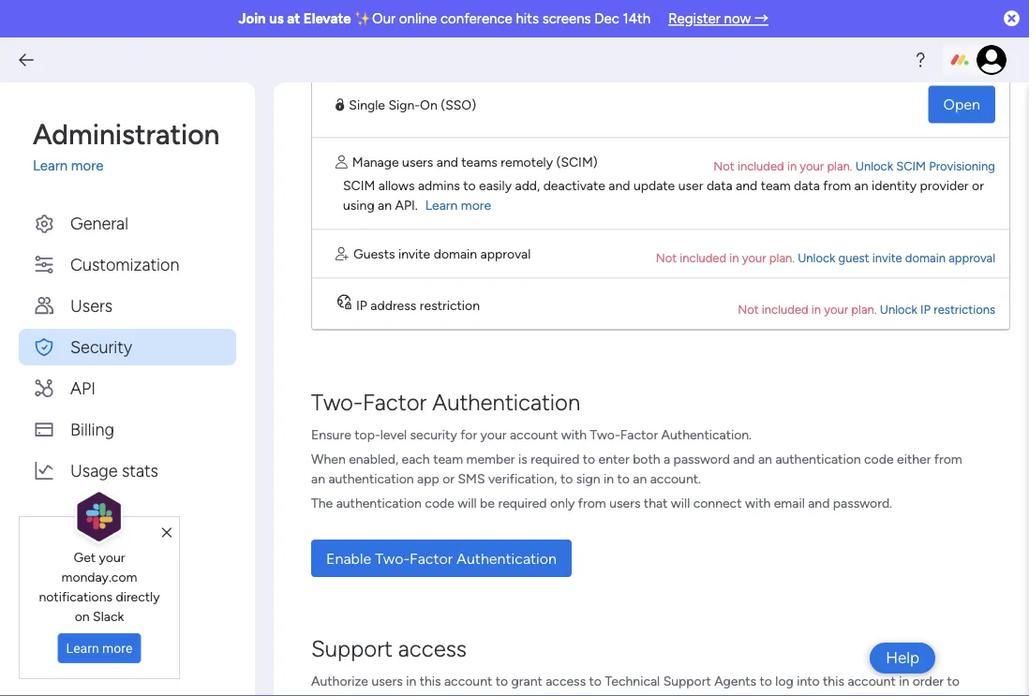 Task type: vqa. For each thing, say whether or not it's contained in the screenshot.
bottommost The Unlock
yes



Task type: locate. For each thing, give the bounding box(es) containing it.
users for remotely
[[402, 154, 433, 170]]

usage stats
[[70, 460, 158, 480]]

and left update at top right
[[609, 178, 630, 194]]

domain up unlock ip restrictions 'link'
[[905, 251, 946, 266]]

0 vertical spatial authentication
[[432, 388, 580, 416]]

on
[[75, 608, 90, 624]]

your inside ensure top-level security for your account with two-factor authentication. when enabled, each team member is required to enter both a password and an authentication code either from an authentication app or sms verification, to sign in to an account. the authentication code will be required only from users that will connect with email and password.
[[480, 426, 507, 442]]

not down scim allows admins to easily add, deactivate and update user data and team data from an identity provider or using an api.
[[656, 251, 677, 266]]

provider
[[920, 178, 969, 194]]

learn more link down administration
[[33, 156, 236, 177]]

1 vertical spatial two-
[[590, 426, 620, 442]]

0 horizontal spatial will
[[458, 495, 477, 511]]

ip address restriction
[[356, 297, 480, 313]]

admins
[[418, 178, 460, 194]]

code left either
[[864, 451, 894, 467]]

either
[[897, 451, 931, 467]]

2 horizontal spatial two-
[[590, 426, 620, 442]]

restrictions
[[934, 302, 995, 317]]

2 vertical spatial not
[[738, 302, 759, 317]]

get
[[74, 549, 96, 565]]

factor inside button
[[410, 550, 453, 567]]

data right user
[[707, 178, 733, 194]]

1 vertical spatial users
[[609, 495, 640, 511]]

dec
[[594, 10, 619, 27]]

plan. left unlock scim provisioning link
[[827, 159, 852, 174]]

administration learn more
[[33, 117, 220, 174]]

0 vertical spatial factor
[[363, 388, 427, 416]]

to left log
[[760, 673, 772, 689]]

0 vertical spatial from
[[823, 178, 851, 194]]

1 horizontal spatial support
[[663, 673, 711, 689]]

level
[[380, 426, 407, 442]]

users inside authorize users in this account to grant access to technical support agents to log into this account in order to solve a technical issue or bug they are experiencing.
[[372, 673, 403, 689]]

are
[[515, 693, 533, 696]]

1 data from the left
[[707, 178, 733, 194]]

authentication
[[775, 451, 861, 467], [328, 470, 414, 486], [336, 495, 422, 511]]

more down "slack"
[[102, 641, 133, 656]]

users left that
[[609, 495, 640, 511]]

0 vertical spatial learn more
[[425, 197, 491, 213]]

access up experiencing.
[[546, 673, 586, 689]]

0 vertical spatial not
[[713, 159, 735, 174]]

code down app
[[425, 495, 454, 511]]

0 horizontal spatial a
[[345, 693, 352, 696]]

at
[[287, 10, 300, 27]]

1 horizontal spatial access
[[546, 673, 586, 689]]

1 vertical spatial more
[[461, 197, 491, 213]]

2 vertical spatial users
[[372, 673, 403, 689]]

factor up both
[[620, 426, 658, 442]]

grant
[[511, 673, 542, 689]]

1 horizontal spatial from
[[823, 178, 851, 194]]

not included in your plan. unlock guest invite domain approval
[[656, 251, 995, 266]]

two- up "ensure"
[[311, 388, 363, 416]]

not down not included in your plan. unlock guest invite domain approval
[[738, 302, 759, 317]]

restriction
[[420, 297, 480, 313]]

1 vertical spatial a
[[345, 693, 352, 696]]

more inside button
[[102, 641, 133, 656]]

two-factor authentication
[[311, 388, 580, 416]]

they
[[486, 693, 512, 696]]

1 horizontal spatial account
[[510, 426, 558, 442]]

required right is
[[531, 451, 580, 467]]

allows
[[378, 178, 415, 194]]

factor down app
[[410, 550, 453, 567]]

authentication up for
[[432, 388, 580, 416]]

learn for learn more link associated with scim allows admins to easily add, deactivate and update user data and team data from an identity provider or using an api.
[[425, 197, 458, 213]]

learn down the admins
[[425, 197, 458, 213]]

0 vertical spatial learn
[[33, 157, 68, 174]]

dapulse saml image
[[336, 98, 344, 112]]

plan.
[[827, 159, 852, 174], [769, 251, 795, 266], [851, 302, 877, 317]]

and right password
[[733, 451, 755, 467]]

2 horizontal spatial from
[[934, 451, 962, 467]]

more down the easily at the top of the page
[[461, 197, 491, 213]]

unlock up identity
[[855, 159, 893, 174]]

account.
[[650, 470, 701, 486]]

bug
[[460, 693, 483, 696]]

1 horizontal spatial data
[[794, 178, 820, 194]]

not for teams
[[713, 159, 735, 174]]

0 vertical spatial authentication
[[775, 451, 861, 467]]

scim inside scim allows admins to easily add, deactivate and update user data and team data from an identity provider or using an api.
[[343, 178, 375, 194]]

plan. left guest
[[769, 251, 795, 266]]

0 horizontal spatial learn more
[[66, 641, 133, 656]]

unlock guest invite domain approval link
[[798, 251, 995, 266]]

will right that
[[671, 495, 690, 511]]

single
[[349, 97, 385, 113]]

1 vertical spatial code
[[425, 495, 454, 511]]

1 horizontal spatial approval
[[949, 251, 995, 266]]

0 horizontal spatial this
[[420, 673, 441, 689]]

0 horizontal spatial approval
[[480, 246, 531, 262]]

invite right guest
[[872, 251, 902, 266]]

0 horizontal spatial with
[[561, 426, 587, 442]]

two- inside enable two-factor authentication button
[[375, 550, 410, 567]]

to up experiencing.
[[589, 673, 602, 689]]

1 vertical spatial factor
[[620, 426, 658, 442]]

approval up restrictions
[[949, 251, 995, 266]]

to inside scim allows admins to easily add, deactivate and update user data and team data from an identity provider or using an api.
[[463, 178, 476, 194]]

learn down on
[[66, 641, 99, 656]]

0 vertical spatial a
[[664, 451, 670, 467]]

add,
[[515, 178, 540, 194]]

more down administration
[[71, 157, 104, 174]]

from down not included in your plan. unlock scim provisioning
[[823, 178, 851, 194]]

1 vertical spatial plan.
[[769, 251, 795, 266]]

authentication down be
[[457, 550, 557, 567]]

domain up restriction at the left top of the page
[[434, 246, 477, 262]]

and up the admins
[[437, 154, 458, 170]]

verification,
[[488, 470, 557, 486]]

1 vertical spatial from
[[934, 451, 962, 467]]

us
[[269, 10, 284, 27]]

or left bug
[[445, 693, 457, 696]]

ip left address
[[356, 297, 367, 313]]

this
[[420, 673, 441, 689], [823, 673, 844, 689]]

approval down the easily at the top of the page
[[480, 246, 531, 262]]

easily
[[479, 178, 512, 194]]

enabled,
[[349, 451, 398, 467]]

0 horizontal spatial two-
[[311, 388, 363, 416]]

scim up identity
[[896, 159, 926, 174]]

0 vertical spatial support
[[311, 635, 392, 662]]

unlock left guest
[[798, 251, 835, 266]]

learn more inside button
[[66, 641, 133, 656]]

2 vertical spatial plan.
[[851, 302, 877, 317]]

to down "enter"
[[617, 470, 630, 486]]

learn inside button
[[66, 641, 99, 656]]

learn more link
[[33, 156, 236, 177], [425, 197, 491, 213]]

0 vertical spatial included
[[738, 159, 784, 174]]

1 horizontal spatial learn more link
[[425, 197, 491, 213]]

1 horizontal spatial not
[[713, 159, 735, 174]]

0 horizontal spatial account
[[444, 673, 492, 689]]

1 vertical spatial unlock
[[798, 251, 835, 266]]

0 vertical spatial or
[[972, 178, 984, 194]]

a inside ensure top-level security for your account with two-factor authentication. when enabled, each team member is required to enter both a password and an authentication code either from an authentication app or sms verification, to sign in to an account. the authentication code will be required only from users that will connect with email and password.
[[664, 451, 670, 467]]

a for both
[[664, 451, 670, 467]]

1 horizontal spatial a
[[664, 451, 670, 467]]

plan. for teams
[[827, 159, 852, 174]]

this right into
[[823, 673, 844, 689]]

account up bug
[[444, 673, 492, 689]]

included for approval
[[680, 251, 726, 266]]

0 horizontal spatial not
[[656, 251, 677, 266]]

team inside ensure top-level security for your account with two-factor authentication. when enabled, each team member is required to enter both a password and an authentication code either from an authentication app or sms verification, to sign in to an account. the authentication code will be required only from users that will connect with email and password.
[[433, 451, 463, 467]]

to
[[463, 178, 476, 194], [583, 451, 595, 467], [560, 470, 573, 486], [617, 470, 630, 486], [496, 673, 508, 689], [589, 673, 602, 689], [760, 673, 772, 689], [947, 673, 960, 689]]

unlock down unlock guest invite domain approval link
[[880, 302, 917, 317]]

1 horizontal spatial code
[[864, 451, 894, 467]]

users up "allows"
[[402, 154, 433, 170]]

factor
[[363, 388, 427, 416], [620, 426, 658, 442], [410, 550, 453, 567]]

1 horizontal spatial invite
[[872, 251, 902, 266]]

0 vertical spatial plan.
[[827, 159, 852, 174]]

a down authorize
[[345, 693, 352, 696]]

will left be
[[458, 495, 477, 511]]

0 vertical spatial code
[[864, 451, 894, 467]]

1 horizontal spatial this
[[823, 673, 844, 689]]

two- right enable
[[375, 550, 410, 567]]

1 horizontal spatial learn more
[[425, 197, 491, 213]]

team
[[761, 178, 791, 194], [433, 451, 463, 467]]

learn more down "slack"
[[66, 641, 133, 656]]

deactivate
[[543, 178, 605, 194]]

0 vertical spatial users
[[402, 154, 433, 170]]

or right app
[[443, 470, 455, 486]]

get your monday.com notifications directly on slack
[[39, 549, 160, 624]]

users for account
[[372, 673, 403, 689]]

learn more link for administration
[[33, 156, 236, 177]]

two-
[[311, 388, 363, 416], [590, 426, 620, 442], [375, 550, 410, 567]]

team inside scim allows admins to easily add, deactivate and update user data and team data from an identity provider or using an api.
[[761, 178, 791, 194]]

with up sign
[[561, 426, 587, 442]]

teams
[[461, 154, 498, 170]]

more
[[71, 157, 104, 174], [461, 197, 491, 213], [102, 641, 133, 656]]

and right email
[[808, 495, 830, 511]]

your for guests invite domain approval
[[742, 251, 766, 266]]

scim
[[896, 159, 926, 174], [343, 178, 375, 194]]

1 vertical spatial not
[[656, 251, 677, 266]]

required down "verification,"
[[498, 495, 547, 511]]

invite right guests
[[398, 246, 430, 262]]

1 horizontal spatial scim
[[896, 159, 926, 174]]

approval
[[480, 246, 531, 262], [949, 251, 995, 266]]

to down manage users and teams remotely (scim)
[[463, 178, 476, 194]]

support left agents
[[663, 673, 711, 689]]

in inside ensure top-level security for your account with two-factor authentication. when enabled, each team member is required to enter both a password and an authentication code either from an authentication app or sms verification, to sign in to an account. the authentication code will be required only from users that will connect with email and password.
[[604, 470, 614, 486]]

1 vertical spatial authentication
[[457, 550, 557, 567]]

an down when
[[311, 470, 325, 486]]

0 vertical spatial two-
[[311, 388, 363, 416]]

2 vertical spatial more
[[102, 641, 133, 656]]

0 horizontal spatial domain
[[434, 246, 477, 262]]

data down not included in your plan. unlock scim provisioning
[[794, 178, 820, 194]]

0 vertical spatial unlock
[[855, 159, 893, 174]]

0 horizontal spatial code
[[425, 495, 454, 511]]

2 this from the left
[[823, 673, 844, 689]]

0 horizontal spatial team
[[433, 451, 463, 467]]

api button
[[19, 370, 236, 406]]

0 horizontal spatial access
[[398, 635, 467, 662]]

invite
[[398, 246, 430, 262], [872, 251, 902, 266]]

authorize
[[311, 673, 368, 689]]

account up is
[[510, 426, 558, 442]]

1 horizontal spatial will
[[671, 495, 690, 511]]

notifications
[[39, 588, 112, 604]]

top-
[[355, 426, 380, 442]]

2 vertical spatial learn
[[66, 641, 99, 656]]

billing button
[[19, 411, 236, 448]]

or
[[972, 178, 984, 194], [443, 470, 455, 486], [445, 693, 457, 696]]

0 horizontal spatial from
[[578, 495, 606, 511]]

support inside authorize users in this account to grant access to technical support agents to log into this account in order to solve a technical issue or bug they are experiencing.
[[663, 673, 711, 689]]

learn more link down the admins
[[425, 197, 491, 213]]

monday.com
[[61, 569, 137, 585]]

account down help
[[848, 673, 896, 689]]

a for solve
[[345, 693, 352, 696]]

0 horizontal spatial learn more link
[[33, 156, 236, 177]]

in for grant
[[406, 673, 416, 689]]

0 vertical spatial team
[[761, 178, 791, 194]]

domain
[[434, 246, 477, 262], [905, 251, 946, 266]]

1 vertical spatial access
[[546, 673, 586, 689]]

password.
[[833, 495, 892, 511]]

1 vertical spatial support
[[663, 673, 711, 689]]

users up technical at left bottom
[[372, 673, 403, 689]]

open
[[943, 96, 980, 113]]

1 vertical spatial included
[[680, 251, 726, 266]]

0 horizontal spatial scim
[[343, 178, 375, 194]]

more for 'learn more' button
[[102, 641, 133, 656]]

ip left restrictions
[[920, 302, 931, 317]]

2 vertical spatial two-
[[375, 550, 410, 567]]

not up scim allows admins to easily add, deactivate and update user data and team data from an identity provider or using an api.
[[713, 159, 735, 174]]

this up issue
[[420, 673, 441, 689]]

sms
[[458, 470, 485, 486]]

1 vertical spatial or
[[443, 470, 455, 486]]

factor up the level
[[363, 388, 427, 416]]

two- up "enter"
[[590, 426, 620, 442]]

2 vertical spatial factor
[[410, 550, 453, 567]]

2 vertical spatial from
[[578, 495, 606, 511]]

0 horizontal spatial support
[[311, 635, 392, 662]]

an left api.
[[378, 197, 392, 213]]

a inside authorize users in this account to grant access to technical support agents to log into this account in order to solve a technical issue or bug they are experiencing.
[[345, 693, 352, 696]]

1 vertical spatial learn more
[[66, 641, 133, 656]]

access up issue
[[398, 635, 467, 662]]

code
[[864, 451, 894, 467], [425, 495, 454, 511]]

1 vertical spatial team
[[433, 451, 463, 467]]

1 vertical spatial required
[[498, 495, 547, 511]]

with left email
[[745, 495, 771, 511]]

an right password
[[758, 451, 772, 467]]

support up authorize
[[311, 635, 392, 662]]

data
[[707, 178, 733, 194], [794, 178, 820, 194]]

billing
[[70, 419, 114, 439]]

2 horizontal spatial account
[[848, 673, 896, 689]]

or down provisioning
[[972, 178, 984, 194]]

1 horizontal spatial team
[[761, 178, 791, 194]]

scim up the using
[[343, 178, 375, 194]]

from right either
[[934, 451, 962, 467]]

learn more
[[425, 197, 491, 213], [66, 641, 133, 656]]

0 vertical spatial with
[[561, 426, 587, 442]]

with
[[561, 426, 587, 442], [745, 495, 771, 511]]

a right both
[[664, 451, 670, 467]]

plan. down guest
[[851, 302, 877, 317]]

1 vertical spatial learn more link
[[425, 197, 491, 213]]

1 this from the left
[[420, 673, 441, 689]]

0 horizontal spatial data
[[707, 178, 733, 194]]

in for ip
[[811, 302, 821, 317]]

general button
[[19, 205, 236, 241]]

2 vertical spatial or
[[445, 693, 457, 696]]

now
[[724, 10, 751, 27]]

learn down administration
[[33, 157, 68, 174]]

1 vertical spatial with
[[745, 495, 771, 511]]

or inside authorize users in this account to grant access to technical support agents to log into this account in order to solve a technical issue or bug they are experiencing.
[[445, 693, 457, 696]]

bob builder image
[[977, 45, 1007, 75]]

from down sign
[[578, 495, 606, 511]]

0 vertical spatial more
[[71, 157, 104, 174]]

0 vertical spatial learn more link
[[33, 156, 236, 177]]

learn more down the admins
[[425, 197, 491, 213]]

team up app
[[433, 451, 463, 467]]

0 vertical spatial access
[[398, 635, 467, 662]]

→
[[754, 10, 768, 27]]

account
[[510, 426, 558, 442], [444, 673, 492, 689], [848, 673, 896, 689]]

unlock ip restrictions link
[[880, 302, 995, 317]]

team down not included in your plan. unlock scim provisioning
[[761, 178, 791, 194]]

1 horizontal spatial two-
[[375, 550, 410, 567]]

your
[[800, 159, 824, 174], [742, 251, 766, 266], [824, 302, 848, 317], [480, 426, 507, 442], [99, 549, 125, 565]]

1 vertical spatial learn
[[425, 197, 458, 213]]

learn
[[33, 157, 68, 174], [425, 197, 458, 213], [66, 641, 99, 656]]



Task type: describe. For each thing, give the bounding box(es) containing it.
access inside authorize users in this account to grant access to technical support agents to log into this account in order to solve a technical issue or bug they are experiencing.
[[546, 673, 586, 689]]

learn more link for scim allows admins to easily add, deactivate and update user data and team data from an identity provider or using an api.
[[425, 197, 491, 213]]

join
[[238, 10, 266, 27]]

both
[[633, 451, 660, 467]]

2 vertical spatial authentication
[[336, 495, 422, 511]]

unlock scim provisioning link
[[855, 159, 995, 174]]

app
[[417, 470, 439, 486]]

14th
[[623, 10, 651, 27]]

in for guest
[[729, 251, 739, 266]]

that
[[644, 495, 668, 511]]

authentication inside enable two-factor authentication button
[[457, 550, 557, 567]]

hits
[[516, 10, 539, 27]]

and right user
[[736, 178, 757, 194]]

guests
[[353, 246, 395, 262]]

api.
[[395, 197, 418, 213]]

log
[[775, 673, 794, 689]]

usage
[[70, 460, 118, 480]]

email
[[774, 495, 805, 511]]

unlock for teams
[[855, 159, 893, 174]]

2 horizontal spatial not
[[738, 302, 759, 317]]

open button
[[928, 86, 995, 123]]

learn more for learn more link associated with scim allows admins to easily add, deactivate and update user data and team data from an identity provider or using an api.
[[425, 197, 491, 213]]

v2 surface invite image
[[336, 247, 349, 261]]

to up the they
[[496, 673, 508, 689]]

learn inside administration learn more
[[33, 157, 68, 174]]

(sso)
[[441, 97, 476, 113]]

more for learn more link associated with scim allows admins to easily add, deactivate and update user data and team data from an identity provider or using an api.
[[461, 197, 491, 213]]

help image
[[911, 51, 930, 69]]

into
[[797, 673, 820, 689]]

or inside ensure top-level security for your account with two-factor authentication. when enabled, each team member is required to enter both a password and an authentication code either from an authentication app or sms verification, to sign in to an account. the authentication code will be required only from users that will connect with email and password.
[[443, 470, 455, 486]]

each
[[402, 451, 430, 467]]

general
[[70, 213, 128, 233]]

remotely
[[501, 154, 553, 170]]

2 vertical spatial unlock
[[880, 302, 917, 317]]

help
[[886, 649, 919, 668]]

back to workspace image
[[17, 51, 36, 69]]

order
[[913, 673, 944, 689]]

learn more button
[[58, 633, 141, 664]]

experiencing.
[[537, 693, 615, 696]]

security
[[70, 336, 132, 357]]

plan. for approval
[[769, 251, 795, 266]]

included for teams
[[738, 159, 784, 174]]

1 vertical spatial authentication
[[328, 470, 414, 486]]

1 horizontal spatial with
[[745, 495, 771, 511]]

not for approval
[[656, 251, 677, 266]]

not included in your plan. unlock scim provisioning
[[713, 159, 995, 174]]

member
[[466, 451, 515, 467]]

factor inside ensure top-level security for your account with two-factor authentication. when enabled, each team member is required to enter both a password and an authentication code either from an authentication app or sms verification, to sign in to an account. the authentication code will be required only from users that will connect with email and password.
[[620, 426, 658, 442]]

in for scim
[[787, 159, 797, 174]]

0 horizontal spatial ip
[[356, 297, 367, 313]]

online
[[399, 10, 437, 27]]

2 vertical spatial included
[[762, 302, 808, 317]]

on
[[420, 97, 437, 113]]

0 vertical spatial scim
[[896, 159, 926, 174]]

your for ip address restriction
[[824, 302, 848, 317]]

scim allows admins to easily add, deactivate and update user data and team data from an identity provider or using an api.
[[343, 178, 984, 213]]

authorize users in this account to grant access to technical support agents to log into this account in order to solve a technical issue or bug they are experiencing.
[[311, 673, 960, 696]]

to right 'order'
[[947, 673, 960, 689]]

directly
[[116, 588, 160, 604]]

enable two-factor authentication
[[326, 550, 557, 567]]

an down not included in your plan. unlock scim provisioning
[[854, 178, 868, 194]]

authentication.
[[661, 426, 752, 442]]

connect
[[693, 495, 742, 511]]

0 vertical spatial required
[[531, 451, 580, 467]]

security button
[[19, 328, 236, 365]]

2 will from the left
[[671, 495, 690, 511]]

using
[[343, 197, 375, 213]]

register now → link
[[668, 10, 768, 27]]

our
[[372, 10, 396, 27]]

sign
[[576, 470, 600, 486]]

ensure top-level security for your account with two-factor authentication. when enabled, each team member is required to enter both a password and an authentication code either from an authentication app or sms verification, to sign in to an account. the authentication code will be required only from users that will connect with email and password.
[[311, 426, 962, 511]]

when
[[311, 451, 346, 467]]

users inside ensure top-level security for your account with two-factor authentication. when enabled, each team member is required to enter both a password and an authentication code either from an authentication app or sms verification, to sign in to an account. the authentication code will be required only from users that will connect with email and password.
[[609, 495, 640, 511]]

1 will from the left
[[458, 495, 477, 511]]

users
[[70, 295, 113, 315]]

user
[[678, 178, 703, 194]]

0 horizontal spatial invite
[[398, 246, 430, 262]]

learn more for 'learn more' button
[[66, 641, 133, 656]]

update
[[633, 178, 675, 194]]

issue
[[412, 693, 441, 696]]

learn for 'learn more' button
[[66, 641, 99, 656]]

or inside scim allows admins to easily add, deactivate and update user data and team data from an identity provider or using an api.
[[972, 178, 984, 194]]

conference
[[440, 10, 512, 27]]

customization
[[70, 254, 179, 274]]

solve
[[311, 693, 342, 696]]

two- inside ensure top-level security for your account with two-factor authentication. when enabled, each team member is required to enter both a password and an authentication code either from an authentication app or sms verification, to sign in to an account. the authentication code will be required only from users that will connect with email and password.
[[590, 426, 620, 442]]

an down both
[[633, 470, 647, 486]]

ensure
[[311, 426, 351, 442]]

usage stats button
[[19, 452, 236, 489]]

(scim)
[[556, 154, 598, 170]]

single sign-on (sso)
[[349, 97, 476, 113]]

✨
[[355, 10, 369, 27]]

address
[[371, 297, 416, 313]]

elevate
[[304, 10, 351, 27]]

is
[[518, 451, 527, 467]]

to left sign
[[560, 470, 573, 486]]

your inside get your monday.com notifications directly on slack
[[99, 549, 125, 565]]

for
[[460, 426, 477, 442]]

to up sign
[[583, 451, 595, 467]]

enable two-factor authentication button
[[311, 540, 572, 577]]

your for manage users and teams remotely (scim)
[[800, 159, 824, 174]]

1 horizontal spatial ip
[[920, 302, 931, 317]]

the
[[311, 495, 333, 511]]

account inside ensure top-level security for your account with two-factor authentication. when enabled, each team member is required to enter both a password and an authentication code either from an authentication app or sms verification, to sign in to an account. the authentication code will be required only from users that will connect with email and password.
[[510, 426, 558, 442]]

security
[[410, 426, 457, 442]]

technical
[[605, 673, 660, 689]]

2 data from the left
[[794, 178, 820, 194]]

customization button
[[19, 246, 236, 283]]

stats
[[122, 460, 158, 480]]

unlock for approval
[[798, 251, 835, 266]]

guest
[[838, 251, 869, 266]]

1 horizontal spatial domain
[[905, 251, 946, 266]]

dapulse profile image
[[336, 156, 348, 169]]

not included in your plan. unlock ip restrictions
[[738, 302, 995, 317]]

sign-
[[388, 97, 420, 113]]

from inside scim allows admins to easily add, deactivate and update user data and team data from an identity provider or using an api.
[[823, 178, 851, 194]]

manage
[[352, 154, 399, 170]]

dapulse x slim image
[[162, 525, 172, 542]]

guests invite domain approval
[[353, 246, 531, 262]]

slack
[[93, 608, 124, 624]]

api
[[70, 378, 96, 398]]

password
[[673, 451, 730, 467]]

screens
[[542, 10, 591, 27]]

manage users and teams remotely (scim)
[[352, 154, 598, 170]]

more inside administration learn more
[[71, 157, 104, 174]]



